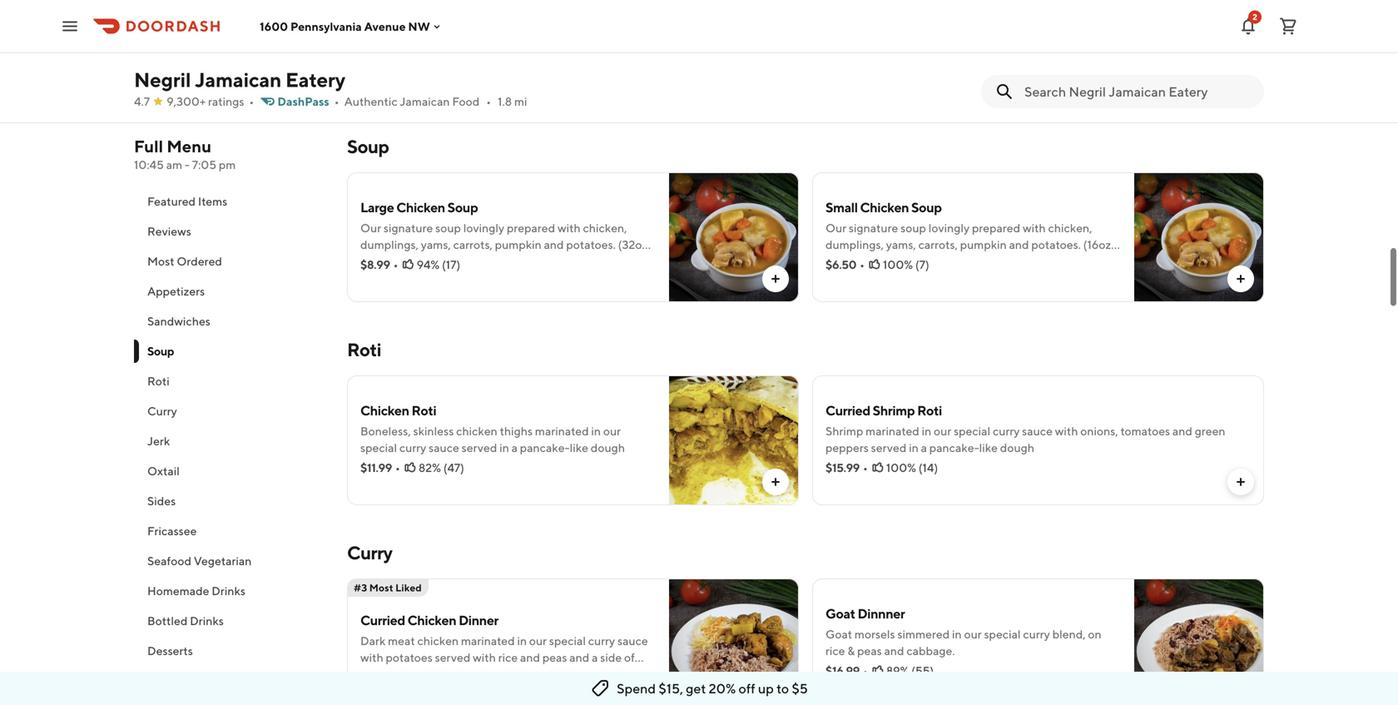 Task type: locate. For each thing, give the bounding box(es) containing it.
served up (47)
[[462, 441, 497, 455]]

Item Search search field
[[1025, 82, 1252, 101]]

#3
[[354, 582, 367, 594]]

0 vertical spatial chicken
[[456, 424, 498, 438]]

marinated right thighs
[[535, 424, 589, 438]]

1 horizontal spatial rice
[[826, 644, 846, 658]]

roti inside curried shrimp roti shrimp marinated in our special curry sauce with onions, tomatoes and green peppers served in a pancake-like dough
[[918, 403, 943, 418]]

10:45
[[134, 158, 164, 172]]

1 vertical spatial shrimp
[[826, 424, 864, 438]]

• right $16.99
[[863, 664, 868, 678]]

chicken inside small chicken soup our signature soup lovingly prepared with chicken, dumplings, yams, carrots, pumpkin and potatoes. (16oz cup)
[[861, 199, 909, 215]]

pumpkin inside small chicken soup our signature soup lovingly prepared with chicken, dumplings, yams, carrots, pumpkin and potatoes. (16oz cup)
[[961, 238, 1007, 251]]

potatoes. inside small chicken soup our signature soup lovingly prepared with chicken, dumplings, yams, carrots, pumpkin and potatoes. (16oz cup)
[[1032, 238, 1082, 251]]

carrots, for small chicken soup
[[919, 238, 958, 251]]

lovingly inside the large chicken soup our signature soup lovingly prepared with chicken, dumplings, yams, carrots, pumpkin and potatoes. (32oz cup)
[[464, 221, 505, 235]]

pancake- up (14)
[[930, 441, 980, 455]]

2 pumpkin from the left
[[961, 238, 1007, 251]]

• for $6.50 •
[[860, 258, 865, 271]]

negril
[[134, 68, 191, 92]]

chicken, up (16oz
[[1049, 221, 1093, 235]]

prepared inside small chicken soup our signature soup lovingly prepared with chicken, dumplings, yams, carrots, pumpkin and potatoes. (16oz cup)
[[973, 221, 1021, 235]]

in
[[592, 424, 601, 438], [922, 424, 932, 438], [500, 441, 509, 455], [910, 441, 919, 455], [953, 627, 962, 641], [517, 634, 527, 648]]

(16oz
[[1084, 238, 1112, 251]]

sauce inside 'curried chicken dinner dark meat chicken marinated in our special curry sauce with potatoes served with rice and peas and a side of cabbage'
[[618, 634, 648, 648]]

potatoes. left (32oz
[[567, 238, 616, 251]]

chicken up boneless,
[[361, 403, 409, 418]]

2 horizontal spatial sauce
[[1023, 424, 1053, 438]]

add item to cart image
[[1235, 475, 1248, 489]]

jamaican
[[195, 68, 282, 92], [400, 95, 450, 108]]

curried inside 'curried chicken dinner dark meat chicken marinated in our special curry sauce with potatoes served with rice and peas and a side of cabbage'
[[361, 612, 405, 628]]

2 soup from the left
[[901, 221, 927, 235]]

appetizers button
[[134, 276, 327, 306]]

1 pumpkin from the left
[[495, 238, 542, 251]]

0 vertical spatial sauce
[[1023, 424, 1053, 438]]

93% (144)
[[422, 671, 474, 684]]

-
[[185, 158, 190, 172]]

our for large chicken soup
[[361, 221, 381, 235]]

2 signature from the left
[[849, 221, 899, 235]]

1 horizontal spatial soup
[[901, 221, 927, 235]]

0 vertical spatial curried
[[826, 403, 871, 418]]

a down thighs
[[512, 441, 518, 455]]

chicken
[[397, 199, 445, 215], [861, 199, 909, 215], [361, 403, 409, 418], [408, 612, 457, 628]]

1 vertical spatial jamaican
[[400, 95, 450, 108]]

1 like from the left
[[570, 441, 589, 455]]

soup inside the large chicken soup our signature soup lovingly prepared with chicken, dumplings, yams, carrots, pumpkin and potatoes. (32oz cup)
[[436, 221, 461, 235]]

chicken, inside small chicken soup our signature soup lovingly prepared with chicken, dumplings, yams, carrots, pumpkin and potatoes. (16oz cup)
[[1049, 221, 1093, 235]]

shrimp up 100% (14)
[[873, 403, 915, 418]]

special inside "chicken roti boneless, skinless chicken thighs marinated in our special curry sauce served in a pancake-like dough"
[[361, 441, 397, 455]]

bottled drinks button
[[134, 606, 327, 636]]

1 dumplings, from the left
[[361, 238, 419, 251]]

authentic
[[344, 95, 398, 108]]

1 horizontal spatial sauce
[[618, 634, 648, 648]]

• right $6.50
[[860, 258, 865, 271]]

with inside small chicken soup our signature soup lovingly prepared with chicken, dumplings, yams, carrots, pumpkin and potatoes. (16oz cup)
[[1023, 221, 1046, 235]]

thighs
[[500, 424, 533, 438]]

1 horizontal spatial lovingly
[[929, 221, 970, 235]]

0 vertical spatial 100%
[[884, 258, 914, 271]]

carrots, up '(17)'
[[453, 238, 493, 251]]

1 horizontal spatial on
[[1089, 627, 1102, 641]]

signature inside the large chicken soup our signature soup lovingly prepared with chicken, dumplings, yams, carrots, pumpkin and potatoes. (32oz cup)
[[384, 221, 433, 235]]

(32oz
[[618, 238, 648, 251]]

skinless
[[413, 424, 454, 438]]

items
[[198, 194, 228, 208]]

0 horizontal spatial soup
[[436, 221, 461, 235]]

1 horizontal spatial like
[[980, 441, 998, 455]]

most right #3 at left bottom
[[369, 582, 394, 594]]

prepared
[[507, 221, 556, 235], [973, 221, 1021, 235]]

0 horizontal spatial jamaican
[[195, 68, 282, 92]]

served
[[462, 441, 497, 455], [872, 441, 907, 455], [435, 651, 471, 664]]

1 horizontal spatial carrots,
[[919, 238, 958, 251]]

chicken left thighs
[[456, 424, 498, 438]]

curried inside curried shrimp roti shrimp marinated in our special curry sauce with onions, tomatoes and green peppers served in a pancake-like dough
[[826, 403, 871, 418]]

and inside the large chicken soup our signature soup lovingly prepared with chicken, dumplings, yams, carrots, pumpkin and potatoes. (32oz cup)
[[544, 238, 564, 251]]

sauce inside curried shrimp roti shrimp marinated in our special curry sauce with onions, tomatoes and green peppers served in a pancake-like dough
[[1023, 424, 1053, 438]]

shrimp up peppers
[[826, 424, 864, 438]]

and inside goat dinnner goat morsels simmered in our special curry blend, on rice & peas and cabbage.
[[885, 644, 905, 658]]

peas down the morsels
[[858, 644, 882, 658]]

curried
[[826, 403, 871, 418], [361, 612, 405, 628]]

1 cup) from the left
[[361, 254, 384, 268]]

• for dashpass •
[[334, 95, 339, 108]]

carrots, inside the large chicken soup our signature soup lovingly prepared with chicken, dumplings, yams, carrots, pumpkin and potatoes. (32oz cup)
[[453, 238, 493, 251]]

marinated inside "chicken roti boneless, skinless chicken thighs marinated in our special curry sauce served in a pancake-like dough"
[[535, 424, 589, 438]]

soup for large chicken soup
[[436, 221, 461, 235]]

0 horizontal spatial cup)
[[361, 254, 384, 268]]

$16.99
[[826, 664, 860, 678]]

lovingly inside small chicken soup our signature soup lovingly prepared with chicken, dumplings, yams, carrots, pumpkin and potatoes. (16oz cup)
[[929, 221, 970, 235]]

0 horizontal spatial on
[[485, 18, 499, 32]]

marinated inside 'curried chicken dinner dark meat chicken marinated in our special curry sauce with potatoes served with rice and peas and a side of cabbage'
[[461, 634, 515, 648]]

peas left side
[[543, 651, 567, 664]]

1 horizontal spatial our
[[826, 221, 847, 235]]

chicken roti boneless, skinless chicken thighs marinated in our special curry sauce served in a pancake-like dough
[[361, 403, 625, 455]]

carrots, up (7)
[[919, 238, 958, 251]]

0 horizontal spatial carrots,
[[453, 238, 493, 251]]

100% left (7)
[[884, 258, 914, 271]]

0 horizontal spatial pancake-
[[520, 441, 570, 455]]

pumpkin
[[495, 238, 542, 251], [961, 238, 1007, 251]]

2 lovingly from the left
[[929, 221, 970, 235]]

1 horizontal spatial potatoes.
[[1032, 238, 1082, 251]]

94%
[[417, 258, 440, 271]]

roti inside button
[[147, 374, 170, 388]]

fricassee
[[147, 524, 197, 538]]

1 vertical spatial sauce
[[429, 441, 460, 455]]

• right '$8.99'
[[394, 258, 398, 271]]

dumplings, inside the large chicken soup our signature soup lovingly prepared with chicken, dumplings, yams, carrots, pumpkin and potatoes. (32oz cup)
[[361, 238, 419, 251]]

rice left &
[[826, 644, 846, 658]]

menu
[[167, 137, 212, 156]]

1 horizontal spatial jamaican
[[400, 95, 450, 108]]

0 horizontal spatial rice
[[499, 651, 518, 664]]

desserts
[[147, 644, 193, 658]]

drinks
[[212, 584, 246, 598], [190, 614, 224, 628]]

sauce down skinless at bottom left
[[429, 441, 460, 455]]

potatoes. inside the large chicken soup our signature soup lovingly prepared with chicken, dumplings, yams, carrots, pumpkin and potatoes. (32oz cup)
[[567, 238, 616, 251]]

chicken for large
[[397, 199, 445, 215]]

dumplings, up $6.50 •
[[826, 238, 884, 251]]

in inside 'curried chicken dinner dark meat chicken marinated in our special curry sauce with potatoes served with rice and peas and a side of cabbage'
[[517, 634, 527, 648]]

1 lovingly from the left
[[464, 221, 505, 235]]

chicken, for large chicken soup
[[583, 221, 627, 235]]

soup up '(17)'
[[436, 221, 461, 235]]

$8.99
[[361, 258, 390, 271]]

curry up #3 at left bottom
[[347, 542, 393, 564]]

100% left (14)
[[887, 461, 917, 475]]

chicken up meat
[[408, 612, 457, 628]]

and inside the breaded haddock fillet on our coco bread with lettuce, swiss cheese, and our scotch bonnet aioli.
[[434, 35, 454, 48]]

2 chicken, from the left
[[1049, 221, 1093, 235]]

pumpkin for large chicken soup
[[495, 238, 542, 251]]

(17)
[[442, 258, 461, 271]]

1 signature from the left
[[384, 221, 433, 235]]

0 vertical spatial drinks
[[212, 584, 246, 598]]

and inside small chicken soup our signature soup lovingly prepared with chicken, dumplings, yams, carrots, pumpkin and potatoes. (16oz cup)
[[1010, 238, 1030, 251]]

carrots,
[[453, 238, 493, 251], [919, 238, 958, 251]]

1 horizontal spatial signature
[[849, 221, 899, 235]]

1 goat from the top
[[826, 606, 856, 622]]

most down reviews
[[147, 254, 174, 268]]

up
[[759, 681, 774, 697]]

chicken, up (32oz
[[583, 221, 627, 235]]

dough inside "chicken roti boneless, skinless chicken thighs marinated in our special curry sauce served in a pancake-like dough"
[[591, 441, 625, 455]]

get
[[686, 681, 706, 697]]

marinated for dinner
[[461, 634, 515, 648]]

pumpkin inside the large chicken soup our signature soup lovingly prepared with chicken, dumplings, yams, carrots, pumpkin and potatoes. (32oz cup)
[[495, 238, 542, 251]]

aioli.
[[555, 35, 579, 48]]

• down potatoes
[[399, 671, 404, 684]]

peas
[[858, 644, 882, 658], [543, 651, 567, 664]]

sides
[[147, 494, 176, 508]]

chicken inside "chicken roti boneless, skinless chicken thighs marinated in our special curry sauce served in a pancake-like dough"
[[361, 403, 409, 418]]

our inside curried shrimp roti shrimp marinated in our special curry sauce with onions, tomatoes and green peppers served in a pancake-like dough
[[934, 424, 952, 438]]

(14)
[[919, 461, 939, 475]]

• for $11.99 •
[[395, 461, 400, 475]]

1 vertical spatial curried
[[361, 612, 405, 628]]

our inside the large chicken soup our signature soup lovingly prepared with chicken, dumplings, yams, carrots, pumpkin and potatoes. (32oz cup)
[[361, 221, 381, 235]]

carrots, inside small chicken soup our signature soup lovingly prepared with chicken, dumplings, yams, carrots, pumpkin and potatoes. (16oz cup)
[[919, 238, 958, 251]]

curry inside curried shrimp roti shrimp marinated in our special curry sauce with onions, tomatoes and green peppers served in a pancake-like dough
[[993, 424, 1020, 438]]

2 carrots, from the left
[[919, 238, 958, 251]]

$15.99 •
[[826, 461, 868, 475]]

seafood vegetarian
[[147, 554, 252, 568]]

2 potatoes. from the left
[[1032, 238, 1082, 251]]

1 horizontal spatial prepared
[[973, 221, 1021, 235]]

• right '$11.99'
[[395, 461, 400, 475]]

soup up (7)
[[912, 199, 942, 215]]

1 vertical spatial most
[[369, 582, 394, 594]]

1 horizontal spatial dough
[[1001, 441, 1035, 455]]

shrimp
[[873, 403, 915, 418], [826, 424, 864, 438]]

2 yams, from the left
[[887, 238, 917, 251]]

0 horizontal spatial dough
[[591, 441, 625, 455]]

1 vertical spatial 100%
[[887, 461, 917, 475]]

add item to cart image
[[769, 272, 783, 286], [1235, 272, 1248, 286], [769, 475, 783, 489], [769, 679, 783, 692]]

2 cup) from the left
[[826, 254, 850, 268]]

in inside goat dinnner goat morsels simmered in our special curry blend, on rice & peas and cabbage.
[[953, 627, 962, 641]]

yams, inside the large chicken soup our signature soup lovingly prepared with chicken, dumplings, yams, carrots, pumpkin and potatoes. (32oz cup)
[[421, 238, 451, 251]]

sandwiches
[[147, 314, 211, 328]]

lovingly for small chicken soup
[[929, 221, 970, 235]]

with inside the breaded haddock fillet on our coco bread with lettuce, swiss cheese, and our scotch bonnet aioli.
[[582, 18, 605, 32]]

special inside curried shrimp roti shrimp marinated in our special curry sauce with onions, tomatoes and green peppers served in a pancake-like dough
[[954, 424, 991, 438]]

0 horizontal spatial prepared
[[507, 221, 556, 235]]

chicken up potatoes
[[418, 634, 459, 648]]

0 horizontal spatial lovingly
[[464, 221, 505, 235]]

on
[[485, 18, 499, 32], [1089, 627, 1102, 641]]

0 horizontal spatial our
[[361, 221, 381, 235]]

large chicken soup image
[[669, 172, 799, 302]]

0 horizontal spatial curried
[[361, 612, 405, 628]]

• right $15.99
[[864, 461, 868, 475]]

0 horizontal spatial sauce
[[429, 441, 460, 455]]

2 dough from the left
[[1001, 441, 1035, 455]]

• down eatery
[[334, 95, 339, 108]]

swiss
[[361, 35, 389, 48]]

chicken inside 'curried chicken dinner dark meat chicken marinated in our special curry sauce with potatoes served with rice and peas and a side of cabbage'
[[418, 634, 459, 648]]

cup) inside small chicken soup our signature soup lovingly prepared with chicken, dumplings, yams, carrots, pumpkin and potatoes. (16oz cup)
[[826, 254, 850, 268]]

curried up dark
[[361, 612, 405, 628]]

rice down dinner
[[499, 651, 518, 664]]

our down small on the right of page
[[826, 221, 847, 235]]

roti
[[347, 339, 381, 361], [147, 374, 170, 388], [412, 403, 437, 418], [918, 403, 943, 418]]

1 our from the left
[[361, 221, 381, 235]]

jamaican for negril
[[195, 68, 282, 92]]

marinated up 100% (14)
[[866, 424, 920, 438]]

our down large
[[361, 221, 381, 235]]

2
[[1253, 12, 1258, 22]]

marinated down dinner
[[461, 634, 515, 648]]

lovingly
[[464, 221, 505, 235], [929, 221, 970, 235]]

1 horizontal spatial yams,
[[887, 238, 917, 251]]

signature down large
[[384, 221, 433, 235]]

chicken for curried
[[408, 612, 457, 628]]

9,300+
[[167, 95, 206, 108]]

peas inside 'curried chicken dinner dark meat chicken marinated in our special curry sauce with potatoes served with rice and peas and a side of cabbage'
[[543, 651, 567, 664]]

served up the 93% (144)
[[435, 651, 471, 664]]

chicken inside 'curried chicken dinner dark meat chicken marinated in our special curry sauce with potatoes served with rice and peas and a side of cabbage'
[[408, 612, 457, 628]]

on inside goat dinnner goat morsels simmered in our special curry blend, on rice & peas and cabbage.
[[1089, 627, 1102, 641]]

chicken for small
[[861, 199, 909, 215]]

yams, up 100% (7)
[[887, 238, 917, 251]]

goat
[[826, 606, 856, 622], [826, 627, 853, 641]]

potatoes.
[[567, 238, 616, 251], [1032, 238, 1082, 251]]

1 horizontal spatial chicken,
[[1049, 221, 1093, 235]]

our inside small chicken soup our signature soup lovingly prepared with chicken, dumplings, yams, carrots, pumpkin and potatoes. (16oz cup)
[[826, 221, 847, 235]]

chicken, inside the large chicken soup our signature soup lovingly prepared with chicken, dumplings, yams, carrots, pumpkin and potatoes. (32oz cup)
[[583, 221, 627, 235]]

cup) down large
[[361, 254, 384, 268]]

•
[[249, 95, 254, 108], [334, 95, 339, 108], [487, 95, 491, 108], [394, 258, 398, 271], [860, 258, 865, 271], [395, 461, 400, 475], [864, 461, 868, 475], [863, 664, 868, 678], [399, 671, 404, 684]]

2 dumplings, from the left
[[826, 238, 884, 251]]

signature inside small chicken soup our signature soup lovingly prepared with chicken, dumplings, yams, carrots, pumpkin and potatoes. (16oz cup)
[[849, 221, 899, 235]]

0 horizontal spatial most
[[147, 254, 174, 268]]

1 vertical spatial on
[[1089, 627, 1102, 641]]

0 horizontal spatial curry
[[147, 404, 177, 418]]

cup) for large chicken soup
[[361, 254, 384, 268]]

1 potatoes. from the left
[[567, 238, 616, 251]]

most ordered button
[[134, 246, 327, 276]]

0 vertical spatial jamaican
[[195, 68, 282, 92]]

0 horizontal spatial potatoes.
[[567, 238, 616, 251]]

goat dinnner goat morsels simmered in our special curry blend, on rice & peas and cabbage.
[[826, 606, 1102, 658]]

0 horizontal spatial dumplings,
[[361, 238, 419, 251]]

1 carrots, from the left
[[453, 238, 493, 251]]

served inside curried shrimp roti shrimp marinated in our special curry sauce with onions, tomatoes and green peppers served in a pancake-like dough
[[872, 441, 907, 455]]

cabbage.
[[907, 644, 956, 658]]

1 horizontal spatial a
[[592, 651, 598, 664]]

tomatoes
[[1121, 424, 1171, 438]]

soup up 100% (7)
[[901, 221, 927, 235]]

chicken right small on the right of page
[[861, 199, 909, 215]]

featured items button
[[134, 187, 327, 217]]

dumplings,
[[361, 238, 419, 251], [826, 238, 884, 251]]

avenue
[[364, 19, 406, 33]]

signature for small
[[849, 221, 899, 235]]

20%
[[709, 681, 736, 697]]

bread
[[549, 18, 580, 32]]

0 horizontal spatial pumpkin
[[495, 238, 542, 251]]

like inside curried shrimp roti shrimp marinated in our special curry sauce with onions, tomatoes and green peppers served in a pancake-like dough
[[980, 441, 998, 455]]

off
[[739, 681, 756, 697]]

curried for chicken
[[361, 612, 405, 628]]

1 horizontal spatial marinated
[[535, 424, 589, 438]]

signature down small on the right of page
[[849, 221, 899, 235]]

cup) inside the large chicken soup our signature soup lovingly prepared with chicken, dumplings, yams, carrots, pumpkin and potatoes. (32oz cup)
[[361, 254, 384, 268]]

2 our from the left
[[826, 221, 847, 235]]

a up (14)
[[922, 441, 928, 455]]

dumplings, inside small chicken soup our signature soup lovingly prepared with chicken, dumplings, yams, carrots, pumpkin and potatoes. (16oz cup)
[[826, 238, 884, 251]]

1 horizontal spatial cup)
[[826, 254, 850, 268]]

homemade drinks
[[147, 584, 246, 598]]

homemade
[[147, 584, 209, 598]]

curried up peppers
[[826, 403, 871, 418]]

1 dough from the left
[[591, 441, 625, 455]]

• for $15.99 •
[[864, 461, 868, 475]]

1 chicken, from the left
[[583, 221, 627, 235]]

1 soup from the left
[[436, 221, 461, 235]]

0 vertical spatial goat
[[826, 606, 856, 622]]

1 vertical spatial chicken
[[418, 634, 459, 648]]

negril jamaican eatery
[[134, 68, 346, 92]]

(144)
[[447, 671, 474, 684]]

0 horizontal spatial chicken,
[[583, 221, 627, 235]]

a left side
[[592, 651, 598, 664]]

prepared for large chicken soup
[[507, 221, 556, 235]]

0 vertical spatial curry
[[147, 404, 177, 418]]

dumplings, up the $8.99 •
[[361, 238, 419, 251]]

1 horizontal spatial curry
[[347, 542, 393, 564]]

1 horizontal spatial peas
[[858, 644, 882, 658]]

prepared inside the large chicken soup our signature soup lovingly prepared with chicken, dumplings, yams, carrots, pumpkin and potatoes. (32oz cup)
[[507, 221, 556, 235]]

1 pancake- from the left
[[520, 441, 570, 455]]

food
[[452, 95, 480, 108]]

signature for large
[[384, 221, 433, 235]]

on right 'blend,'
[[1089, 627, 1102, 641]]

dumplings, for large
[[361, 238, 419, 251]]

curry up jerk on the left of page
[[147, 404, 177, 418]]

fish sandwich image
[[669, 0, 799, 99]]

• left 1.8
[[487, 95, 491, 108]]

pancake- down thighs
[[520, 441, 570, 455]]

special
[[954, 424, 991, 438], [361, 441, 397, 455], [985, 627, 1021, 641], [549, 634, 586, 648]]

side
[[601, 651, 622, 664]]

potatoes. for small chicken soup
[[1032, 238, 1082, 251]]

peas inside goat dinnner goat morsels simmered in our special curry blend, on rice & peas and cabbage.
[[858, 644, 882, 658]]

2 pancake- from the left
[[930, 441, 980, 455]]

cup) down small on the right of page
[[826, 254, 850, 268]]

jamaican left "food"
[[400, 95, 450, 108]]

served up 100% (14)
[[872, 441, 907, 455]]

sauce inside "chicken roti boneless, skinless chicken thighs marinated in our special curry sauce served in a pancake-like dough"
[[429, 441, 460, 455]]

2 horizontal spatial marinated
[[866, 424, 920, 438]]

1 horizontal spatial curried
[[826, 403, 871, 418]]

dough inside curried shrimp roti shrimp marinated in our special curry sauce with onions, tomatoes and green peppers served in a pancake-like dough
[[1001, 441, 1035, 455]]

100% for shrimp
[[887, 461, 917, 475]]

a inside curried shrimp roti shrimp marinated in our special curry sauce with onions, tomatoes and green peppers served in a pancake-like dough
[[922, 441, 928, 455]]

0 horizontal spatial signature
[[384, 221, 433, 235]]

sauce left onions,
[[1023, 424, 1053, 438]]

jerk
[[147, 434, 170, 448]]

our
[[361, 221, 381, 235], [826, 221, 847, 235]]

1 horizontal spatial dumplings,
[[826, 238, 884, 251]]

1 prepared from the left
[[507, 221, 556, 235]]

and inside curried shrimp roti shrimp marinated in our special curry sauce with onions, tomatoes and green peppers served in a pancake-like dough
[[1173, 424, 1193, 438]]

1 vertical spatial goat
[[826, 627, 853, 641]]

soup up '(17)'
[[448, 199, 478, 215]]

(55)
[[912, 664, 934, 678]]

drinks down homemade drinks
[[190, 614, 224, 628]]

drinks down seafood vegetarian button
[[212, 584, 246, 598]]

most
[[147, 254, 174, 268], [369, 582, 394, 594]]

2 vertical spatial sauce
[[618, 634, 648, 648]]

1 horizontal spatial shrimp
[[873, 403, 915, 418]]

0 vertical spatial on
[[485, 18, 499, 32]]

yams, up 94% (17)
[[421, 238, 451, 251]]

our for small chicken soup
[[826, 221, 847, 235]]

chicken right large
[[397, 199, 445, 215]]

soup
[[347, 136, 389, 157], [448, 199, 478, 215], [912, 199, 942, 215], [147, 344, 174, 358]]

on up "scotch"
[[485, 18, 499, 32]]

marinated
[[535, 424, 589, 438], [866, 424, 920, 438], [461, 634, 515, 648]]

0 horizontal spatial like
[[570, 441, 589, 455]]

small chicken soup our signature soup lovingly prepared with chicken, dumplings, yams, carrots, pumpkin and potatoes. (16oz cup)
[[826, 199, 1112, 268]]

0 horizontal spatial yams,
[[421, 238, 451, 251]]

small chicken soup image
[[1135, 172, 1265, 302]]

our inside goat dinnner goat morsels simmered in our special curry blend, on rice & peas and cabbage.
[[965, 627, 982, 641]]

0 horizontal spatial marinated
[[461, 634, 515, 648]]

2 like from the left
[[980, 441, 998, 455]]

soup inside small chicken soup our signature soup lovingly prepared with chicken, dumplings, yams, carrots, pumpkin and potatoes. (16oz cup)
[[901, 221, 927, 235]]

dough
[[591, 441, 625, 455], [1001, 441, 1035, 455]]

1 yams, from the left
[[421, 238, 451, 251]]

potatoes. left (16oz
[[1032, 238, 1082, 251]]

1 horizontal spatial pumpkin
[[961, 238, 1007, 251]]

1 vertical spatial drinks
[[190, 614, 224, 628]]

100% (14)
[[887, 461, 939, 475]]

jamaican up ratings
[[195, 68, 282, 92]]

goat dinnner image
[[1135, 579, 1265, 705]]

1 horizontal spatial pancake-
[[930, 441, 980, 455]]

0 horizontal spatial peas
[[543, 651, 567, 664]]

0 horizontal spatial a
[[512, 441, 518, 455]]

chicken inside "chicken roti boneless, skinless chicken thighs marinated in our special curry sauce served in a pancake-like dough"
[[456, 424, 498, 438]]

cheese,
[[392, 35, 432, 48]]

most inside button
[[147, 254, 174, 268]]

special inside goat dinnner goat morsels simmered in our special curry blend, on rice & peas and cabbage.
[[985, 627, 1021, 641]]

2 horizontal spatial a
[[922, 441, 928, 455]]

soup inside small chicken soup our signature soup lovingly prepared with chicken, dumplings, yams, carrots, pumpkin and potatoes. (16oz cup)
[[912, 199, 942, 215]]

chicken inside the large chicken soup our signature soup lovingly prepared with chicken, dumplings, yams, carrots, pumpkin and potatoes. (32oz cup)
[[397, 199, 445, 215]]

2 prepared from the left
[[973, 221, 1021, 235]]

chicken roti image
[[669, 376, 799, 505]]

yams, inside small chicken soup our signature soup lovingly prepared with chicken, dumplings, yams, carrots, pumpkin and potatoes. (16oz cup)
[[887, 238, 917, 251]]

0 vertical spatial most
[[147, 254, 174, 268]]

sauce up of
[[618, 634, 648, 648]]

yams, for small chicken soup
[[887, 238, 917, 251]]



Task type: vqa. For each thing, say whether or not it's contained in the screenshot.
the "blend," at the right bottom of page
yes



Task type: describe. For each thing, give the bounding box(es) containing it.
#3 most liked
[[354, 582, 422, 594]]

eatery
[[286, 68, 346, 92]]

bottled
[[147, 614, 188, 628]]

open menu image
[[60, 16, 80, 36]]

sandwiches button
[[134, 306, 327, 336]]

notification bell image
[[1239, 16, 1259, 36]]

curry inside button
[[147, 404, 177, 418]]

2 goat from the top
[[826, 627, 853, 641]]

$6.50
[[826, 258, 857, 271]]

$15.99
[[826, 461, 860, 475]]

with inside the large chicken soup our signature soup lovingly prepared with chicken, dumplings, yams, carrots, pumpkin and potatoes. (32oz cup)
[[558, 221, 581, 235]]

green
[[1196, 424, 1226, 438]]

small
[[826, 199, 858, 215]]

simmered
[[898, 627, 950, 641]]

spend $15, get 20% off up to $5
[[617, 681, 808, 697]]

large chicken soup our signature soup lovingly prepared with chicken, dumplings, yams, carrots, pumpkin and potatoes. (32oz cup)
[[361, 199, 648, 268]]

ratings
[[208, 95, 244, 108]]

reviews
[[147, 224, 191, 238]]

oxtail
[[147, 464, 180, 478]]

to
[[777, 681, 789, 697]]

0 items, open order cart image
[[1279, 16, 1299, 36]]

our inside "chicken roti boneless, skinless chicken thighs marinated in our special curry sauce served in a pancake-like dough"
[[604, 424, 621, 438]]

carrots, for large chicken soup
[[453, 238, 493, 251]]

$11.99
[[361, 461, 392, 475]]

82%
[[419, 461, 441, 475]]

most ordered
[[147, 254, 222, 268]]

oxtail button
[[134, 456, 327, 486]]

nw
[[408, 19, 430, 33]]

$5
[[792, 681, 808, 697]]

• for $10.99 •
[[399, 671, 404, 684]]

dumplings, for small
[[826, 238, 884, 251]]

soup for small chicken soup
[[901, 221, 927, 235]]

on inside the breaded haddock fillet on our coco bread with lettuce, swiss cheese, and our scotch bonnet aioli.
[[485, 18, 499, 32]]

curry inside "chicken roti boneless, skinless chicken thighs marinated in our special curry sauce served in a pancake-like dough"
[[400, 441, 427, 455]]

lovingly for large chicken soup
[[464, 221, 505, 235]]

• for $8.99 •
[[394, 258, 398, 271]]

94% (17)
[[417, 258, 461, 271]]

roti button
[[134, 366, 327, 396]]

(47)
[[444, 461, 465, 475]]

4.7
[[134, 95, 150, 108]]

morsels
[[855, 627, 896, 641]]

roti inside "chicken roti boneless, skinless chicken thighs marinated in our special curry sauce served in a pancake-like dough"
[[412, 403, 437, 418]]

jamaican for authentic
[[400, 95, 450, 108]]

with inside curried shrimp roti shrimp marinated in our special curry sauce with onions, tomatoes and green peppers served in a pancake-like dough
[[1056, 424, 1079, 438]]

soup down sandwiches
[[147, 344, 174, 358]]

boneless,
[[361, 424, 411, 438]]

(7)
[[916, 258, 930, 271]]

$6.50 •
[[826, 258, 865, 271]]

rice inside goat dinnner goat morsels simmered in our special curry blend, on rice & peas and cabbage.
[[826, 644, 846, 658]]

1 horizontal spatial most
[[369, 582, 394, 594]]

100% (7)
[[884, 258, 930, 271]]

pumpkin for small chicken soup
[[961, 238, 1007, 251]]

0 horizontal spatial shrimp
[[826, 424, 864, 438]]

liked
[[396, 582, 422, 594]]

fillet
[[459, 18, 483, 32]]

fricassee button
[[134, 516, 327, 546]]

like inside "chicken roti boneless, skinless chicken thighs marinated in our special curry sauce served in a pancake-like dough"
[[570, 441, 589, 455]]

marinated for boneless,
[[535, 424, 589, 438]]

served inside "chicken roti boneless, skinless chicken thighs marinated in our special curry sauce served in a pancake-like dough"
[[462, 441, 497, 455]]

dashpass •
[[278, 95, 339, 108]]

1600
[[260, 19, 288, 33]]

a inside "chicken roti boneless, skinless chicken thighs marinated in our special curry sauce served in a pancake-like dough"
[[512, 441, 518, 455]]

special inside 'curried chicken dinner dark meat chicken marinated in our special curry sauce with potatoes served with rice and peas and a side of cabbage'
[[549, 634, 586, 648]]

marinated inside curried shrimp roti shrimp marinated in our special curry sauce with onions, tomatoes and green peppers served in a pancake-like dough
[[866, 424, 920, 438]]

a inside 'curried chicken dinner dark meat chicken marinated in our special curry sauce with potatoes served with rice and peas and a side of cabbage'
[[592, 651, 598, 664]]

seafood vegetarian button
[[134, 546, 327, 576]]

featured
[[147, 194, 196, 208]]

ordered
[[177, 254, 222, 268]]

82% (47)
[[419, 461, 465, 475]]

$8.99 •
[[361, 258, 398, 271]]

pancake- inside curried shrimp roti shrimp marinated in our special curry sauce with onions, tomatoes and green peppers served in a pancake-like dough
[[930, 441, 980, 455]]

soup down authentic
[[347, 136, 389, 157]]

89% (55)
[[887, 664, 934, 678]]

yams, for large chicken soup
[[421, 238, 451, 251]]

• for $16.99 •
[[863, 664, 868, 678]]

cup) for small chicken soup
[[826, 254, 850, 268]]

haddock
[[408, 18, 457, 32]]

pm
[[219, 158, 236, 172]]

drinks for homemade drinks
[[212, 584, 246, 598]]

93%
[[422, 671, 445, 684]]

1600 pennsylvania avenue nw button
[[260, 19, 444, 33]]

100% for chicken
[[884, 258, 914, 271]]

add item to cart image for curry
[[769, 679, 783, 692]]

• down the "negril jamaican eatery"
[[249, 95, 254, 108]]

bonnet
[[514, 35, 552, 48]]

curry inside 'curried chicken dinner dark meat chicken marinated in our special curry sauce with potatoes served with rice and peas and a side of cabbage'
[[589, 634, 616, 648]]

prepared for small chicken soup
[[973, 221, 1021, 235]]

potatoes. for large chicken soup
[[567, 238, 616, 251]]

jerk button
[[134, 426, 327, 456]]

rice inside 'curried chicken dinner dark meat chicken marinated in our special curry sauce with potatoes served with rice and peas and a side of cabbage'
[[499, 651, 518, 664]]

soup inside the large chicken soup our signature soup lovingly prepared with chicken, dumplings, yams, carrots, pumpkin and potatoes. (32oz cup)
[[448, 199, 478, 215]]

dinnner
[[858, 606, 906, 622]]

$11.99 •
[[361, 461, 400, 475]]

curried chicken dinner image
[[669, 579, 799, 705]]

am
[[166, 158, 182, 172]]

sauce for chicken
[[618, 634, 648, 648]]

drinks for bottled drinks
[[190, 614, 224, 628]]

homemade drinks button
[[134, 576, 327, 606]]

featured items
[[147, 194, 228, 208]]

1 vertical spatial curry
[[347, 542, 393, 564]]

peppers
[[826, 441, 869, 455]]

breaded
[[361, 18, 406, 32]]

served inside 'curried chicken dinner dark meat chicken marinated in our special curry sauce with potatoes served with rice and peas and a side of cabbage'
[[435, 651, 471, 664]]

our inside 'curried chicken dinner dark meat chicken marinated in our special curry sauce with potatoes served with rice and peas and a side of cabbage'
[[529, 634, 547, 648]]

$15,
[[659, 681, 684, 697]]

dashpass
[[278, 95, 329, 108]]

spend
[[617, 681, 656, 697]]

pancake- inside "chicken roti boneless, skinless chicken thighs marinated in our special curry sauce served in a pancake-like dough"
[[520, 441, 570, 455]]

9,300+ ratings •
[[167, 95, 254, 108]]

of
[[625, 651, 635, 664]]

curried shrimp roti shrimp marinated in our special curry sauce with onions, tomatoes and green peppers served in a pancake-like dough
[[826, 403, 1226, 455]]

add item to cart image for soup
[[769, 272, 783, 286]]

1.8
[[498, 95, 512, 108]]

curry inside goat dinnner goat morsels simmered in our special curry blend, on rice & peas and cabbage.
[[1024, 627, 1051, 641]]

$16.99 •
[[826, 664, 868, 678]]

bottled drinks
[[147, 614, 224, 628]]

$10.99 •
[[361, 671, 404, 684]]

$10.99
[[361, 671, 396, 684]]

full menu 10:45 am - 7:05 pm
[[134, 137, 236, 172]]

potatoes
[[386, 651, 433, 664]]

chicken, for small chicken soup
[[1049, 221, 1093, 235]]

0 vertical spatial shrimp
[[873, 403, 915, 418]]

sauce for roti
[[429, 441, 460, 455]]

add item to cart image for roti
[[769, 475, 783, 489]]

curried for shrimp
[[826, 403, 871, 418]]

breaded haddock fillet on our coco bread with lettuce, swiss cheese, and our scotch bonnet aioli.
[[361, 18, 648, 48]]

dark
[[361, 634, 386, 648]]



